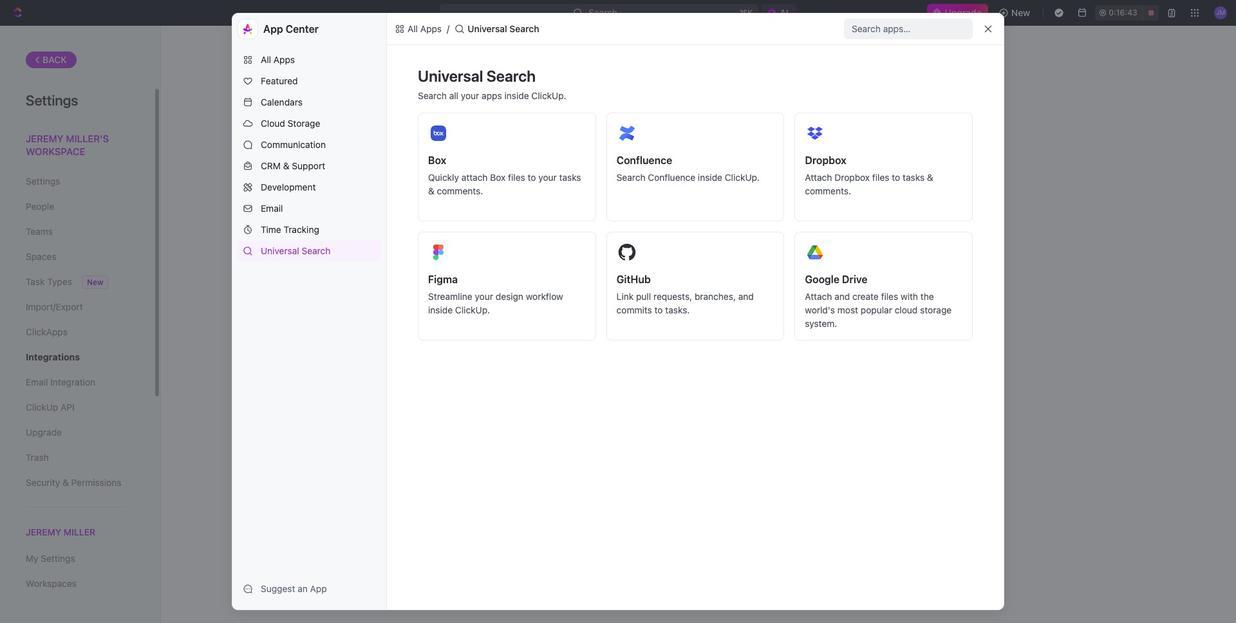 Task type: vqa. For each thing, say whether or not it's contained in the screenshot.
3rd row from the bottom of the page
no



Task type: locate. For each thing, give the bounding box(es) containing it.
1 vertical spatial upgrade link
[[26, 422, 128, 444]]

center inside universal search dialog
[[286, 23, 319, 35]]

1 attach from the top
[[805, 172, 832, 183]]

1 horizontal spatial upgrade link
[[927, 4, 989, 22]]

1 vertical spatial clickup.
[[725, 172, 760, 183]]

trash link
[[26, 447, 128, 469]]

crm & support
[[261, 160, 325, 171]]

your inside box quickly attach box files to your tasks & comments.
[[539, 172, 557, 183]]

upgrade left new 'button'
[[945, 7, 982, 18]]

comments. inside dropbox attach dropbox files to tasks & comments.
[[805, 185, 852, 196]]

email up time
[[261, 203, 283, 214]]

1 horizontal spatial all
[[593, 341, 603, 352]]

0 horizontal spatial universal search
[[261, 245, 331, 256]]

security & permissions
[[26, 477, 121, 488]]

1 horizontal spatial all apps
[[408, 23, 442, 34]]

calendars
[[261, 97, 303, 108]]

clickup. inside the confluence search confluence inside clickup.
[[725, 172, 760, 183]]

have
[[661, 314, 687, 327]]

integrations inside settings element
[[26, 352, 80, 363]]

all apps link up featured link
[[238, 50, 381, 70]]

0 horizontal spatial all
[[261, 54, 271, 65]]

0 horizontal spatial upgrade
[[26, 427, 62, 438]]

0 horizontal spatial tasks
[[559, 172, 581, 183]]

and inside google drive attach and create files with the world's most popular cloud storage system.
[[835, 291, 850, 302]]

universal search right uqoam icon
[[468, 23, 539, 34]]

email up clickup
[[26, 377, 48, 388]]

settings up people
[[26, 176, 60, 187]]

in left our at the bottom right of page
[[729, 341, 736, 352]]

new right our at the bottom right of page
[[755, 341, 772, 352]]

1 vertical spatial upgrade
[[26, 427, 62, 438]]

0 horizontal spatial clickup.
[[455, 305, 490, 316]]

all
[[408, 23, 418, 34], [261, 54, 271, 65]]

0 vertical spatial apps
[[420, 23, 442, 34]]

upgrade link down clickup api 'link' at left
[[26, 422, 128, 444]]

my settings
[[26, 553, 75, 564]]

app inside suggest an app "button"
[[310, 584, 327, 594]]

storage
[[921, 305, 952, 316]]

universal right uqoam icon
[[468, 23, 507, 34]]

and up most
[[835, 291, 850, 302]]

integrations down the 'link'
[[594, 314, 659, 327]]

2 vertical spatial universal
[[261, 245, 299, 256]]

storage
[[288, 118, 320, 129]]

new down integrations
[[690, 354, 707, 365]]

0 vertical spatial new
[[1012, 7, 1031, 18]]

1 horizontal spatial apps
[[637, 341, 657, 352]]

workspaces
[[26, 579, 77, 589]]

0 vertical spatial all
[[449, 90, 459, 101]]

&
[[283, 160, 290, 171], [927, 172, 934, 183], [428, 185, 435, 196], [62, 477, 69, 488]]

jeremy inside the jeremy miller's workspace
[[26, 133, 64, 144]]

comments.
[[437, 185, 483, 196], [805, 185, 852, 196]]

2 comments. from the left
[[805, 185, 852, 196]]

2 tasks from the left
[[903, 172, 925, 183]]

0 vertical spatial integrations
[[594, 314, 659, 327]]

0 vertical spatial jeremy
[[26, 133, 64, 144]]

0 vertical spatial all
[[408, 23, 418, 34]]

1 vertical spatial all apps link
[[238, 50, 381, 70]]

and right branches,
[[739, 291, 754, 302]]

1 vertical spatial jeremy
[[26, 527, 61, 538]]

jeremy up "workspace"
[[26, 133, 64, 144]]

2 jeremy from the top
[[26, 527, 61, 538]]

1 vertical spatial in
[[699, 368, 706, 379]]

apps up "featured"
[[274, 54, 295, 65]]

place.
[[727, 368, 752, 379]]

app
[[263, 23, 283, 35], [743, 314, 765, 327], [775, 341, 791, 352], [310, 584, 327, 594]]

upgrade
[[945, 7, 982, 18], [26, 427, 62, 438]]

email inside settings element
[[26, 377, 48, 388]]

1 horizontal spatial apps
[[420, 23, 442, 34]]

cloud storage
[[261, 118, 320, 129]]

new inside settings element
[[87, 278, 103, 287]]

1 vertical spatial attach
[[805, 291, 832, 302]]

0 vertical spatial confluence
[[617, 155, 673, 166]]

0 horizontal spatial center
[[286, 23, 319, 35]]

universal search down the time tracking
[[261, 245, 331, 256]]

1 tasks from the left
[[559, 172, 581, 183]]

all inside universal search search all your apps inside clickup.
[[449, 90, 459, 101]]

files inside google drive attach and create files with the world's most popular cloud storage system.
[[881, 291, 899, 302]]

1 horizontal spatial box
[[490, 172, 506, 183]]

center up featured link
[[286, 23, 319, 35]]

all apps up "featured"
[[261, 54, 295, 65]]

1 vertical spatial box
[[490, 172, 506, 183]]

0 horizontal spatial inside
[[428, 305, 453, 316]]

2 horizontal spatial inside
[[698, 172, 723, 183]]

all
[[449, 90, 459, 101], [593, 341, 603, 352]]

popular
[[861, 305, 893, 316]]

new
[[755, 341, 772, 352], [690, 354, 707, 365]]

settings right my
[[41, 553, 75, 564]]

jeremy
[[26, 133, 64, 144], [26, 527, 61, 538]]

email integration
[[26, 377, 95, 388]]

tasks inside dropbox attach dropbox files to tasks & comments.
[[903, 172, 925, 183]]

crm & support link
[[238, 156, 381, 176]]

1 vertical spatial new
[[87, 278, 103, 287]]

email
[[261, 203, 283, 214], [26, 377, 48, 388]]

clickup. inside figma streamline your design workflow inside clickup.
[[455, 305, 490, 316]]

1 vertical spatial all
[[261, 54, 271, 65]]

settings down back link
[[26, 92, 78, 109]]

streamline
[[428, 291, 473, 302]]

upgrade link
[[927, 4, 989, 22], [26, 422, 128, 444]]

inside inside the confluence search confluence inside clickup.
[[698, 172, 723, 183]]

integrations down the clickapps
[[26, 352, 80, 363]]

1 vertical spatial inside
[[698, 172, 723, 183]]

confluence search confluence inside clickup.
[[617, 155, 760, 183]]

apps inside find all of your apps and integrations in our new app center! discover apps, learn about new features, and manage your connections in one place.
[[637, 341, 657, 352]]

apps for the rightmost the all apps link
[[420, 23, 442, 34]]

featured link
[[238, 71, 381, 91]]

integrations
[[594, 314, 659, 327], [26, 352, 80, 363]]

and inside github link pull requests, branches, and commits to tasks.
[[739, 291, 754, 302]]

all up "featured"
[[261, 54, 271, 65]]

0 vertical spatial in
[[729, 341, 736, 352]]

dropbox
[[805, 155, 847, 166], [835, 172, 870, 183]]

box right attach
[[490, 172, 506, 183]]

clickup. inside universal search search all your apps inside clickup.
[[532, 90, 566, 101]]

1 comments. from the left
[[437, 185, 483, 196]]

clickup.
[[532, 90, 566, 101], [725, 172, 760, 183], [455, 305, 490, 316]]

0 horizontal spatial new
[[690, 354, 707, 365]]

center up center!
[[767, 314, 804, 327]]

1 vertical spatial apps
[[637, 341, 657, 352]]

comments. inside box quickly attach box files to your tasks & comments.
[[437, 185, 483, 196]]

workspace
[[26, 145, 85, 157]]

0 vertical spatial attach
[[805, 172, 832, 183]]

new inside 'button'
[[1012, 7, 1031, 18]]

0 vertical spatial universal search
[[468, 23, 539, 34]]

1 vertical spatial universal
[[418, 67, 483, 85]]

0 vertical spatial all apps
[[408, 23, 442, 34]]

0 vertical spatial inside
[[505, 90, 529, 101]]

app right an
[[310, 584, 327, 594]]

0 horizontal spatial in
[[699, 368, 706, 379]]

universal search dialog
[[232, 13, 1005, 611]]

1 horizontal spatial in
[[729, 341, 736, 352]]

upgrade link left new 'button'
[[927, 4, 989, 22]]

1 horizontal spatial integrations
[[594, 314, 659, 327]]

2 vertical spatial inside
[[428, 305, 453, 316]]

0 horizontal spatial box
[[428, 155, 446, 166]]

all apps left / at left
[[408, 23, 442, 34]]

communication
[[261, 139, 326, 150]]

email link
[[238, 198, 381, 219]]

all apps for the rightmost the all apps link
[[408, 23, 442, 34]]

0 vertical spatial center
[[286, 23, 319, 35]]

0 horizontal spatial upgrade link
[[26, 422, 128, 444]]

all apps link left / at left
[[392, 21, 444, 37]]

0 vertical spatial new
[[755, 341, 772, 352]]

1 horizontal spatial inside
[[505, 90, 529, 101]]

uqoam image
[[455, 24, 465, 34]]

0 horizontal spatial integrations
[[26, 352, 80, 363]]

0 vertical spatial clickup.
[[532, 90, 566, 101]]

0 vertical spatial apps
[[482, 90, 502, 101]]

0 horizontal spatial new
[[87, 278, 103, 287]]

development
[[261, 182, 316, 193]]

1 vertical spatial all
[[593, 341, 603, 352]]

clickup
[[26, 402, 58, 413]]

to inside github link pull requests, branches, and commits to tasks.
[[655, 305, 663, 316]]

1 horizontal spatial universal search
[[468, 23, 539, 34]]

search...
[[589, 7, 626, 18]]

/
[[447, 23, 450, 34]]

upgrade down clickup
[[26, 427, 62, 438]]

search
[[510, 23, 539, 34], [487, 67, 536, 85], [418, 90, 447, 101], [617, 172, 646, 183], [302, 245, 331, 256]]

1 horizontal spatial clickup.
[[532, 90, 566, 101]]

one
[[709, 368, 724, 379]]

1 vertical spatial all apps
[[261, 54, 295, 65]]

0 horizontal spatial comments.
[[437, 185, 483, 196]]

integrations for integrations
[[26, 352, 80, 363]]

attach inside dropbox attach dropbox files to tasks & comments.
[[805, 172, 832, 183]]

time tracking link
[[238, 220, 381, 240]]

0 horizontal spatial apps
[[482, 90, 502, 101]]

features,
[[710, 354, 747, 365]]

1 vertical spatial integrations
[[26, 352, 80, 363]]

universal down / at left
[[418, 67, 483, 85]]

0 vertical spatial all apps link
[[392, 21, 444, 37]]

email inside universal search dialog
[[261, 203, 283, 214]]

universal search search all your apps inside clickup.
[[418, 67, 566, 101]]

center
[[286, 23, 319, 35], [767, 314, 804, 327]]

search inside the confluence search confluence inside clickup.
[[617, 172, 646, 183]]

your inside universal search search all your apps inside clickup.
[[461, 90, 479, 101]]

1 horizontal spatial upgrade
[[945, 7, 982, 18]]

2 vertical spatial clickup.
[[455, 305, 490, 316]]

app up manage
[[775, 341, 791, 352]]

in left "one"
[[699, 368, 706, 379]]

0 vertical spatial email
[[261, 203, 283, 214]]

1 horizontal spatial new
[[755, 341, 772, 352]]

apps left / at left
[[420, 23, 442, 34]]

github link pull requests, branches, and commits to tasks.
[[617, 274, 754, 316]]

1 vertical spatial email
[[26, 377, 48, 388]]

all apps for the leftmost the all apps link
[[261, 54, 295, 65]]

workflow
[[526, 291, 563, 302]]

inside
[[505, 90, 529, 101], [698, 172, 723, 183], [428, 305, 453, 316]]

1 horizontal spatial comments.
[[805, 185, 852, 196]]

2 attach from the top
[[805, 291, 832, 302]]

1 horizontal spatial new
[[1012, 7, 1031, 18]]

universal search
[[468, 23, 539, 34], [261, 245, 331, 256]]

1 vertical spatial center
[[767, 314, 804, 327]]

1 vertical spatial apps
[[274, 54, 295, 65]]

tasks
[[559, 172, 581, 183], [903, 172, 925, 183]]

people
[[26, 201, 54, 212]]

and
[[739, 291, 754, 302], [835, 291, 850, 302], [659, 341, 675, 352], [749, 354, 764, 365]]

attach inside google drive attach and create files with the world's most popular cloud storage system.
[[805, 291, 832, 302]]

your inside figma streamline your design workflow inside clickup.
[[475, 291, 493, 302]]

0 horizontal spatial apps
[[274, 54, 295, 65]]

an
[[298, 584, 308, 594]]

⌘k
[[740, 7, 754, 18]]

settings element
[[0, 26, 161, 623]]

support
[[292, 160, 325, 171]]

center!
[[794, 341, 825, 352]]

confluence
[[617, 155, 673, 166], [648, 172, 696, 183]]

jeremy up my settings
[[26, 527, 61, 538]]

0 vertical spatial settings
[[26, 92, 78, 109]]

app up "featured"
[[263, 23, 283, 35]]

all for the rightmost the all apps link
[[408, 23, 418, 34]]

0 horizontal spatial email
[[26, 377, 48, 388]]

all right uqoam image
[[408, 23, 418, 34]]

clickapps link
[[26, 321, 128, 343]]

box up quickly on the top of page
[[428, 155, 446, 166]]

1 horizontal spatial all
[[408, 23, 418, 34]]

0 vertical spatial upgrade
[[945, 7, 982, 18]]

0 horizontal spatial all apps
[[261, 54, 295, 65]]

1 horizontal spatial email
[[261, 203, 283, 214]]

quickly
[[428, 172, 459, 183]]

1 horizontal spatial tasks
[[903, 172, 925, 183]]

link
[[617, 291, 634, 302]]

0 horizontal spatial all
[[449, 90, 459, 101]]

figma
[[428, 274, 458, 285]]

universal down time
[[261, 245, 299, 256]]

universal search link
[[238, 241, 381, 262]]

2 horizontal spatial clickup.
[[725, 172, 760, 183]]

design
[[496, 291, 524, 302]]

security
[[26, 477, 60, 488]]

1 jeremy from the top
[[26, 133, 64, 144]]



Task type: describe. For each thing, give the bounding box(es) containing it.
spaces
[[26, 251, 56, 262]]

of
[[605, 341, 613, 352]]

0 vertical spatial upgrade link
[[927, 4, 989, 22]]

upgrade inside settings element
[[26, 427, 62, 438]]

development link
[[238, 177, 381, 198]]

suggest an app button
[[238, 579, 381, 600]]

figma streamline your design workflow inside clickup.
[[428, 274, 563, 316]]

jeremy miller
[[26, 527, 96, 538]]

1 vertical spatial confluence
[[648, 172, 696, 183]]

requests,
[[654, 291, 693, 302]]

1 vertical spatial new
[[690, 354, 707, 365]]

2 vertical spatial settings
[[41, 553, 75, 564]]

and down our at the bottom right of page
[[749, 354, 764, 365]]

with
[[901, 291, 919, 302]]

the
[[921, 291, 934, 302]]

all for the leftmost the all apps link
[[261, 54, 271, 65]]

branches,
[[695, 291, 736, 302]]

inside inside universal search search all your apps inside clickup.
[[505, 90, 529, 101]]

clickup api
[[26, 402, 75, 413]]

featured
[[261, 75, 298, 86]]

import/export
[[26, 301, 83, 312]]

0 vertical spatial universal
[[468, 23, 507, 34]]

drive
[[842, 274, 868, 285]]

clickup api link
[[26, 397, 128, 419]]

cloud storage link
[[238, 113, 381, 134]]

time
[[261, 224, 281, 235]]

time tracking
[[261, 224, 319, 235]]

and up about
[[659, 341, 675, 352]]

google drive attach and create files with the world's most popular cloud storage system.
[[805, 274, 952, 329]]

task types
[[26, 276, 72, 287]]

attach
[[462, 172, 488, 183]]

apps for the leftmost the all apps link
[[274, 54, 295, 65]]

0:16:43
[[1109, 8, 1138, 17]]

connections
[[646, 368, 697, 379]]

miller's
[[66, 133, 109, 144]]

integrations for integrations have moved to app center
[[594, 314, 659, 327]]

tracking
[[284, 224, 319, 235]]

0 horizontal spatial all apps link
[[238, 50, 381, 70]]

1 vertical spatial universal search
[[261, 245, 331, 256]]

find all of your apps and integrations in our new app center! discover apps, learn about new features, and manage your connections in one place.
[[573, 341, 825, 379]]

box quickly attach box files to your tasks & comments.
[[428, 155, 581, 196]]

create
[[853, 291, 879, 302]]

& inside dropbox attach dropbox files to tasks & comments.
[[927, 172, 934, 183]]

to inside box quickly attach box files to your tasks & comments.
[[528, 172, 536, 183]]

crm
[[261, 160, 281, 171]]

Search apps… field
[[852, 21, 968, 37]]

settings link
[[26, 171, 128, 193]]

my
[[26, 553, 38, 564]]

system.
[[805, 318, 838, 329]]

manage
[[767, 354, 800, 365]]

most
[[838, 305, 859, 316]]

app inside find all of your apps and integrations in our new app center! discover apps, learn about new features, and manage your connections in one place.
[[775, 341, 791, 352]]

back link
[[26, 52, 76, 68]]

integrations have moved to app center
[[594, 314, 804, 327]]

miller
[[64, 527, 96, 538]]

dropbox attach dropbox files to tasks & comments.
[[805, 155, 934, 196]]

integrations
[[677, 341, 727, 352]]

trash
[[26, 452, 49, 463]]

jeremy for jeremy miller
[[26, 527, 61, 538]]

learn
[[641, 354, 662, 365]]

commits
[[617, 305, 652, 316]]

clickapps
[[26, 327, 68, 338]]

1 vertical spatial dropbox
[[835, 172, 870, 183]]

& inside box quickly attach box files to your tasks & comments.
[[428, 185, 435, 196]]

pull
[[636, 291, 651, 302]]

teams link
[[26, 221, 128, 243]]

app center
[[263, 23, 319, 35]]

apps inside universal search search all your apps inside clickup.
[[482, 90, 502, 101]]

cloud
[[895, 305, 918, 316]]

all inside find all of your apps and integrations in our new app center! discover apps, learn about new features, and manage your connections in one place.
[[593, 341, 603, 352]]

world's
[[805, 305, 835, 316]]

find
[[573, 341, 591, 352]]

1 horizontal spatial center
[[767, 314, 804, 327]]

my settings link
[[26, 548, 128, 570]]

0 vertical spatial dropbox
[[805, 155, 847, 166]]

app up our at the bottom right of page
[[743, 314, 765, 327]]

api
[[61, 402, 75, 413]]

moved
[[690, 314, 726, 327]]

inside inside figma streamline your design workflow inside clickup.
[[428, 305, 453, 316]]

uqoam image
[[395, 24, 405, 34]]

files inside dropbox attach dropbox files to tasks & comments.
[[873, 172, 890, 183]]

0 vertical spatial box
[[428, 155, 446, 166]]

discover
[[577, 354, 613, 365]]

about
[[664, 354, 688, 365]]

universal inside universal search search all your apps inside clickup.
[[418, 67, 483, 85]]

github
[[617, 274, 651, 285]]

people link
[[26, 196, 128, 218]]

files inside box quickly attach box files to your tasks & comments.
[[508, 172, 525, 183]]

0:16:43 button
[[1096, 5, 1159, 21]]

calendars link
[[238, 92, 381, 113]]

suggest
[[261, 584, 295, 594]]

tasks.
[[666, 305, 690, 316]]

jeremy for jeremy miller's workspace
[[26, 133, 64, 144]]

back
[[43, 54, 67, 65]]

new button
[[994, 3, 1038, 23]]

email for email integration
[[26, 377, 48, 388]]

spaces link
[[26, 246, 128, 268]]

workspaces link
[[26, 573, 128, 595]]

jeremy miller's workspace
[[26, 133, 109, 157]]

to inside dropbox attach dropbox files to tasks & comments.
[[892, 172, 901, 183]]

1 vertical spatial settings
[[26, 176, 60, 187]]

task
[[26, 276, 45, 287]]

& inside settings element
[[62, 477, 69, 488]]

integration
[[50, 377, 95, 388]]

google
[[805, 274, 840, 285]]

suggest an app
[[261, 584, 327, 594]]

tasks inside box quickly attach box files to your tasks & comments.
[[559, 172, 581, 183]]

our
[[739, 341, 753, 352]]

email for email
[[261, 203, 283, 214]]

1 horizontal spatial all apps link
[[392, 21, 444, 37]]

communication link
[[238, 135, 381, 155]]



